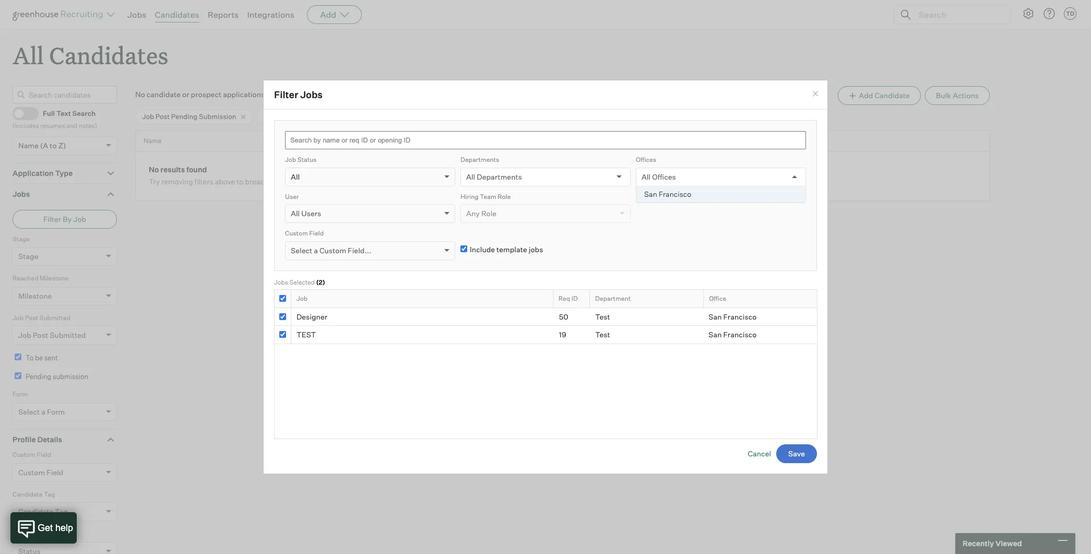 Task type: describe. For each thing, give the bounding box(es) containing it.
full
[[43, 109, 55, 117]]

san francisco option
[[637, 186, 806, 202]]

san francisco for 19
[[709, 330, 757, 339]]

configure image
[[1023, 7, 1035, 20]]

0 vertical spatial candidates
[[155, 9, 199, 20]]

to inside no results found try removing filters above to broaden your search.
[[237, 177, 244, 186]]

name for name
[[144, 137, 162, 145]]

(a
[[40, 141, 48, 150]]

custom left field...
[[320, 246, 346, 255]]

by
[[63, 214, 72, 223]]

1 vertical spatial submitted
[[50, 331, 86, 340]]

greenhouse recruiting image
[[13, 8, 107, 21]]

team
[[480, 192, 497, 200]]

hiring team role
[[461, 192, 511, 200]]

details
[[37, 435, 62, 444]]

recently viewed
[[963, 539, 1022, 548]]

all for all option
[[291, 172, 300, 181]]

candidate
[[147, 90, 181, 99]]

filter by job
[[43, 214, 86, 223]]

1 vertical spatial be
[[35, 354, 43, 362]]

(includes
[[13, 122, 39, 130]]

user
[[285, 192, 299, 200]]

post down candidate
[[156, 112, 170, 121]]

last
[[351, 112, 365, 121]]

add candidate link
[[838, 86, 921, 105]]

0 vertical spatial be
[[300, 112, 308, 121]]

z)
[[58, 141, 66, 150]]

filter jobs
[[274, 89, 323, 100]]

include template jobs
[[470, 245, 543, 254]]

to be sent
[[26, 354, 58, 362]]

custom field inside filter jobs dialog
[[285, 229, 324, 237]]

actions
[[953, 91, 979, 100]]

submission
[[199, 112, 236, 121]]

10/25/2023
[[421, 112, 459, 121]]

filter by job button
[[13, 210, 117, 229]]

to
[[26, 354, 34, 362]]

reached milestone
[[13, 274, 68, 282]]

all users
[[291, 209, 321, 218]]

1 vertical spatial candidate
[[13, 490, 43, 498]]

resumes
[[40, 122, 65, 130]]

include
[[470, 245, 495, 254]]

custom down 'all users'
[[285, 229, 308, 237]]

prospect
[[191, 90, 222, 99]]

broaden
[[245, 177, 273, 186]]

stage element
[[13, 234, 117, 273]]

jobs left selected
[[274, 278, 288, 286]]

job post to be sent
[[263, 112, 324, 121]]

all for all departments
[[466, 172, 475, 181]]

add for add
[[320, 9, 336, 20]]

1 horizontal spatial found
[[266, 90, 286, 99]]

type
[[55, 169, 73, 177]]

needs
[[536, 112, 556, 121]]

jobs down application
[[13, 190, 30, 199]]

between
[[392, 112, 420, 121]]

text
[[56, 109, 71, 117]]

profile details
[[13, 435, 62, 444]]

integrations link
[[247, 9, 295, 20]]

select a form
[[18, 407, 65, 416]]

no for no candidate or prospect applications found
[[135, 90, 145, 99]]

form element
[[13, 389, 117, 429]]

a for form
[[41, 407, 45, 416]]

decision
[[558, 112, 585, 121]]

any
[[466, 209, 480, 218]]

name (a to z)
[[18, 141, 66, 150]]

to for post
[[292, 112, 299, 121]]

all departments
[[466, 172, 522, 181]]

your
[[275, 177, 289, 186]]

1 vertical spatial departments
[[477, 172, 522, 181]]

candidates link
[[155, 9, 199, 20]]

sent
[[310, 112, 324, 121]]

filter for filter by job
[[43, 214, 61, 223]]

last activity between 10/25/2023 and 11/01/2023
[[351, 112, 509, 121]]

needs decision
[[536, 112, 585, 121]]

cancel
[[748, 449, 771, 458]]

jobs link
[[127, 9, 147, 20]]

activity
[[366, 112, 391, 121]]

select a custom field...
[[291, 246, 371, 255]]

above
[[215, 177, 235, 186]]

designer
[[297, 312, 328, 321]]

no for no results found try removing filters above to broaden your search.
[[149, 165, 159, 174]]

reached milestone element
[[13, 273, 117, 313]]

duplicates
[[642, 112, 676, 121]]

all candidates
[[13, 40, 168, 71]]

filter for filter jobs
[[274, 89, 298, 100]]

11/01/2023
[[474, 112, 509, 121]]

50
[[559, 312, 569, 321]]

sent
[[44, 354, 58, 362]]

office
[[709, 295, 727, 302]]

full text search (includes resumes and notes)
[[13, 109, 97, 130]]

all option
[[291, 172, 300, 181]]

0 vertical spatial offices
[[636, 156, 656, 163]]

2 vertical spatial custom field
[[18, 468, 63, 477]]

custom down profile details at the left
[[18, 468, 45, 477]]

search
[[72, 109, 96, 117]]

1 vertical spatial status
[[13, 530, 32, 538]]

id
[[572, 295, 578, 302]]

bulk actions link
[[925, 86, 990, 105]]

francisco inside option
[[659, 189, 692, 198]]

Search by name or req ID or opening ID field
[[285, 131, 806, 149]]

no candidate or prospect applications found
[[135, 90, 286, 99]]

2 vertical spatial candidate
[[18, 507, 53, 516]]

filter jobs dialog
[[263, 80, 828, 474]]

0 vertical spatial job post submitted
[[13, 314, 70, 322]]

save
[[789, 449, 805, 458]]

all for all offices
[[642, 172, 651, 181]]

td button
[[1062, 5, 1079, 22]]

field...
[[348, 246, 371, 255]]

td button
[[1064, 7, 1077, 20]]

test for 19
[[595, 330, 610, 339]]

test for 50
[[595, 312, 610, 321]]

application type
[[13, 169, 73, 177]]

bulk
[[936, 91, 952, 100]]

cancel link
[[748, 449, 771, 458]]

any role
[[466, 209, 497, 218]]

jobs selected (2)
[[274, 278, 325, 286]]

td
[[1066, 10, 1075, 17]]

reports
[[208, 9, 239, 20]]

0 vertical spatial candidate
[[875, 91, 910, 100]]

all for all users
[[291, 209, 300, 218]]



Task type: vqa. For each thing, say whether or not it's contained in the screenshot.
Noah Harlow link
no



Task type: locate. For each thing, give the bounding box(es) containing it.
1 vertical spatial stage
[[18, 252, 38, 261]]

to right the above
[[237, 177, 244, 186]]

job post submitted up sent at the bottom left of page
[[18, 331, 86, 340]]

viewed
[[996, 539, 1022, 548]]

status inside filter jobs dialog
[[298, 156, 317, 163]]

Include template jobs checkbox
[[461, 245, 467, 252]]

recently
[[963, 539, 994, 548]]

form up details
[[47, 407, 65, 416]]

0 horizontal spatial form
[[13, 390, 28, 398]]

0 vertical spatial submitted
[[39, 314, 70, 322]]

2 vertical spatial san
[[709, 330, 722, 339]]

1 vertical spatial found
[[187, 165, 207, 174]]

departments up team
[[477, 172, 522, 181]]

application
[[13, 169, 54, 177]]

0 vertical spatial form
[[13, 390, 28, 398]]

1 horizontal spatial to
[[237, 177, 244, 186]]

add
[[320, 9, 336, 20], [859, 91, 873, 100]]

no left candidate
[[135, 90, 145, 99]]

0 horizontal spatial filter
[[43, 214, 61, 223]]

a up profile details at the left
[[41, 407, 45, 416]]

to for (a
[[50, 141, 57, 150]]

0 vertical spatial departments
[[461, 156, 499, 163]]

select up profile on the left bottom of the page
[[18, 407, 40, 416]]

job inside button
[[73, 214, 86, 223]]

post down reached on the left of page
[[25, 314, 38, 322]]

reached
[[13, 274, 38, 282]]

jobs left "candidates" link at the top of page
[[127, 9, 147, 20]]

0 horizontal spatial add
[[320, 9, 336, 20]]

san francisco
[[644, 189, 692, 198], [709, 312, 757, 321], [709, 330, 757, 339]]

0 vertical spatial custom field
[[285, 229, 324, 237]]

candidate tag down the custom field element
[[13, 490, 55, 498]]

19
[[559, 330, 567, 339]]

filters
[[195, 177, 213, 186]]

milestone down "stage" element
[[40, 274, 68, 282]]

francisco
[[659, 189, 692, 198], [724, 312, 757, 321], [724, 330, 757, 339]]

candidate tag up status element
[[18, 507, 68, 516]]

1 vertical spatial test
[[595, 330, 610, 339]]

0 vertical spatial candidate tag
[[13, 490, 55, 498]]

0 vertical spatial test
[[595, 312, 610, 321]]

jobs up sent
[[300, 89, 323, 100]]

candidates
[[155, 9, 199, 20], [49, 40, 168, 71]]

0 horizontal spatial be
[[35, 354, 43, 362]]

save button
[[777, 444, 817, 463]]

job post pending submission
[[142, 112, 236, 121]]

add for add candidate
[[859, 91, 873, 100]]

found inside no results found try removing filters above to broaden your search.
[[187, 165, 207, 174]]

1 horizontal spatial no
[[149, 165, 159, 174]]

a inside filter jobs dialog
[[314, 246, 318, 255]]

department
[[595, 295, 631, 302]]

0 vertical spatial found
[[266, 90, 286, 99]]

milestone down reached milestone
[[18, 291, 52, 300]]

role right team
[[498, 192, 511, 200]]

0 horizontal spatial select
[[18, 407, 40, 416]]

2 vertical spatial francisco
[[724, 330, 757, 339]]

(2)
[[316, 278, 325, 286]]

san francisco inside option
[[644, 189, 692, 198]]

san
[[644, 189, 657, 198], [709, 312, 722, 321], [709, 330, 722, 339]]

1 horizontal spatial form
[[47, 407, 65, 416]]

status up all option
[[298, 156, 317, 163]]

filter
[[274, 89, 298, 100], [43, 214, 61, 223]]

None field
[[642, 168, 644, 186]]

no results found try removing filters above to broaden your search.
[[149, 165, 316, 186]]

Search candidates field
[[13, 86, 117, 104]]

template
[[497, 245, 527, 254]]

select inside "form" element
[[18, 407, 40, 416]]

Search text field
[[917, 7, 1001, 22]]

and left 11/01/2023
[[461, 112, 473, 121]]

a for custom
[[314, 246, 318, 255]]

1 vertical spatial offices
[[652, 172, 676, 181]]

1 horizontal spatial pending
[[171, 112, 198, 121]]

1 vertical spatial job post submitted
[[18, 331, 86, 340]]

job status
[[285, 156, 317, 163]]

a inside "form" element
[[41, 407, 45, 416]]

2 test from the top
[[595, 330, 610, 339]]

to left sent
[[292, 112, 299, 121]]

notes)
[[79, 122, 97, 130]]

field
[[309, 229, 324, 237], [37, 451, 51, 459], [47, 468, 63, 477]]

req id
[[559, 295, 578, 302]]

1 horizontal spatial filter
[[274, 89, 298, 100]]

submitted up sent at the bottom left of page
[[50, 331, 86, 340]]

1 vertical spatial candidate tag
[[18, 507, 68, 516]]

job post submitted element
[[13, 313, 117, 352]]

pending down or
[[171, 112, 198, 121]]

0 vertical spatial stage
[[13, 235, 30, 243]]

offices
[[636, 156, 656, 163], [652, 172, 676, 181]]

0 vertical spatial a
[[314, 246, 318, 255]]

custom down profile on the left bottom of the page
[[13, 451, 35, 459]]

san for 19
[[709, 330, 722, 339]]

0 vertical spatial to
[[292, 112, 299, 121]]

Pending submission checkbox
[[15, 372, 21, 379]]

candidate
[[875, 91, 910, 100], [13, 490, 43, 498], [18, 507, 53, 516]]

candidate up status element
[[18, 507, 53, 516]]

to left z) on the top left of the page
[[50, 141, 57, 150]]

0 vertical spatial no
[[135, 90, 145, 99]]

close image
[[812, 90, 820, 98]]

1 test from the top
[[595, 312, 610, 321]]

1 vertical spatial san
[[709, 312, 722, 321]]

1 vertical spatial role
[[481, 209, 497, 218]]

san for 50
[[709, 312, 722, 321]]

or
[[182, 90, 189, 99]]

0 vertical spatial san francisco
[[644, 189, 692, 198]]

form
[[13, 390, 28, 398], [47, 407, 65, 416]]

To be sent checkbox
[[15, 354, 21, 360]]

reports link
[[208, 9, 239, 20]]

found up job post to be sent
[[266, 90, 286, 99]]

checkmark image
[[17, 109, 25, 117]]

0 vertical spatial tag
[[44, 490, 55, 498]]

0 vertical spatial and
[[461, 112, 473, 121]]

be
[[300, 112, 308, 121], [35, 354, 43, 362]]

0 vertical spatial select
[[291, 246, 312, 255]]

pending down to be sent
[[26, 372, 51, 381]]

add inside popup button
[[320, 9, 336, 20]]

0 horizontal spatial a
[[41, 407, 45, 416]]

select up selected
[[291, 246, 312, 255]]

2 vertical spatial to
[[237, 177, 244, 186]]

0 horizontal spatial pending
[[26, 372, 51, 381]]

form down pending submission checkbox
[[13, 390, 28, 398]]

post down filter jobs
[[276, 112, 291, 121]]

candidates right jobs link
[[155, 9, 199, 20]]

1 horizontal spatial and
[[461, 112, 473, 121]]

1 horizontal spatial role
[[498, 192, 511, 200]]

1 vertical spatial add
[[859, 91, 873, 100]]

francisco for 50
[[724, 312, 757, 321]]

potential
[[612, 112, 640, 121]]

profile
[[13, 435, 36, 444]]

and down text
[[66, 122, 77, 130]]

0 vertical spatial san
[[644, 189, 657, 198]]

role right the any
[[481, 209, 497, 218]]

san inside option
[[644, 189, 657, 198]]

candidates down jobs link
[[49, 40, 168, 71]]

applications
[[223, 90, 265, 99]]

1 vertical spatial milestone
[[18, 291, 52, 300]]

results
[[160, 165, 185, 174]]

0 horizontal spatial found
[[187, 165, 207, 174]]

san francisco for 50
[[709, 312, 757, 321]]

0 horizontal spatial status
[[13, 530, 32, 538]]

status down the candidate tag element at the left of page
[[13, 530, 32, 538]]

no inside no results found try removing filters above to broaden your search.
[[149, 165, 159, 174]]

1 vertical spatial pending
[[26, 372, 51, 381]]

departments up all departments
[[461, 156, 499, 163]]

no
[[135, 90, 145, 99], [149, 165, 159, 174]]

candidate left bulk
[[875, 91, 910, 100]]

bulk actions
[[936, 91, 979, 100]]

candidate tag
[[13, 490, 55, 498], [18, 507, 68, 516]]

job/status
[[332, 137, 366, 145]]

filter up job post to be sent
[[274, 89, 298, 100]]

1 vertical spatial to
[[50, 141, 57, 150]]

1 horizontal spatial be
[[300, 112, 308, 121]]

san francisco list box
[[637, 186, 806, 202]]

name left (a
[[18, 141, 39, 150]]

post up to be sent
[[33, 331, 48, 340]]

0 horizontal spatial and
[[66, 122, 77, 130]]

tag up status element
[[55, 507, 68, 516]]

filter left by at the top of the page
[[43, 214, 61, 223]]

custom field element
[[13, 450, 117, 489]]

users
[[301, 209, 321, 218]]

1 horizontal spatial status
[[298, 156, 317, 163]]

job post submitted down the reached milestone element at the left of page
[[13, 314, 70, 322]]

1 horizontal spatial a
[[314, 246, 318, 255]]

0 vertical spatial role
[[498, 192, 511, 200]]

a up (2)
[[314, 246, 318, 255]]

1 vertical spatial and
[[66, 122, 77, 130]]

try
[[149, 177, 160, 186]]

all
[[13, 40, 44, 71], [291, 172, 300, 181], [466, 172, 475, 181], [642, 172, 651, 181], [291, 209, 300, 218]]

be right to
[[35, 354, 43, 362]]

removing
[[161, 177, 193, 186]]

0 vertical spatial field
[[309, 229, 324, 237]]

1 vertical spatial san francisco
[[709, 312, 757, 321]]

job post submitted
[[13, 314, 70, 322], [18, 331, 86, 340]]

candidate down the custom field element
[[13, 490, 43, 498]]

tag
[[44, 490, 55, 498], [55, 507, 68, 516]]

1 horizontal spatial add
[[859, 91, 873, 100]]

filter inside filter by job button
[[43, 214, 61, 223]]

0 vertical spatial francisco
[[659, 189, 692, 198]]

1 vertical spatial filter
[[43, 214, 61, 223]]

integrations
[[247, 9, 295, 20]]

and
[[461, 112, 473, 121], [66, 122, 77, 130]]

francisco for 19
[[724, 330, 757, 339]]

1 horizontal spatial select
[[291, 246, 312, 255]]

1 horizontal spatial name
[[144, 137, 162, 145]]

filter inside filter jobs dialog
[[274, 89, 298, 100]]

1 vertical spatial form
[[47, 407, 65, 416]]

test
[[595, 312, 610, 321], [595, 330, 610, 339]]

2 vertical spatial san francisco
[[709, 330, 757, 339]]

select inside filter jobs dialog
[[291, 246, 312, 255]]

custom field
[[285, 229, 324, 237], [13, 451, 51, 459], [18, 468, 63, 477]]

no up try
[[149, 165, 159, 174]]

2 vertical spatial field
[[47, 468, 63, 477]]

1 vertical spatial custom field
[[13, 451, 51, 459]]

field inside filter jobs dialog
[[309, 229, 324, 237]]

role
[[498, 192, 511, 200], [481, 209, 497, 218]]

0 horizontal spatial name
[[18, 141, 39, 150]]

name (a to z) option
[[18, 141, 66, 150]]

2 horizontal spatial to
[[292, 112, 299, 121]]

1 vertical spatial tag
[[55, 507, 68, 516]]

submitted
[[39, 314, 70, 322], [50, 331, 86, 340]]

select for select a custom field...
[[291, 246, 312, 255]]

status element
[[13, 529, 117, 554]]

0 vertical spatial status
[[298, 156, 317, 163]]

candidate tag element
[[13, 489, 117, 529]]

submission
[[53, 372, 88, 381]]

0 horizontal spatial no
[[135, 90, 145, 99]]

to
[[292, 112, 299, 121], [50, 141, 57, 150], [237, 177, 244, 186]]

1 vertical spatial a
[[41, 407, 45, 416]]

1 vertical spatial field
[[37, 451, 51, 459]]

0 vertical spatial milestone
[[40, 274, 68, 282]]

name up the results
[[144, 137, 162, 145]]

0 horizontal spatial role
[[481, 209, 497, 218]]

name
[[144, 137, 162, 145], [18, 141, 39, 150]]

tag down the custom field element
[[44, 490, 55, 498]]

all offices
[[642, 172, 676, 181]]

found up filters in the left of the page
[[187, 165, 207, 174]]

req
[[559, 295, 570, 302]]

0 vertical spatial filter
[[274, 89, 298, 100]]

selected
[[290, 278, 315, 286]]

be left sent
[[300, 112, 308, 121]]

1 vertical spatial no
[[149, 165, 159, 174]]

search.
[[291, 177, 316, 186]]

0 vertical spatial add
[[320, 9, 336, 20]]

0 vertical spatial pending
[[171, 112, 198, 121]]

submitted down the reached milestone element at the left of page
[[39, 314, 70, 322]]

and inside full text search (includes resumes and notes)
[[66, 122, 77, 130]]

1 vertical spatial candidates
[[49, 40, 168, 71]]

a
[[314, 246, 318, 255], [41, 407, 45, 416]]

1 vertical spatial select
[[18, 407, 40, 416]]

1 vertical spatial francisco
[[724, 312, 757, 321]]

None checkbox
[[279, 313, 286, 320]]

None checkbox
[[279, 295, 286, 302], [279, 331, 286, 338], [279, 295, 286, 302], [279, 331, 286, 338]]

0 horizontal spatial to
[[50, 141, 57, 150]]

found
[[266, 90, 286, 99], [187, 165, 207, 174]]

add button
[[307, 5, 362, 24]]

name for name (a to z)
[[18, 141, 39, 150]]

select for select a form
[[18, 407, 40, 416]]



